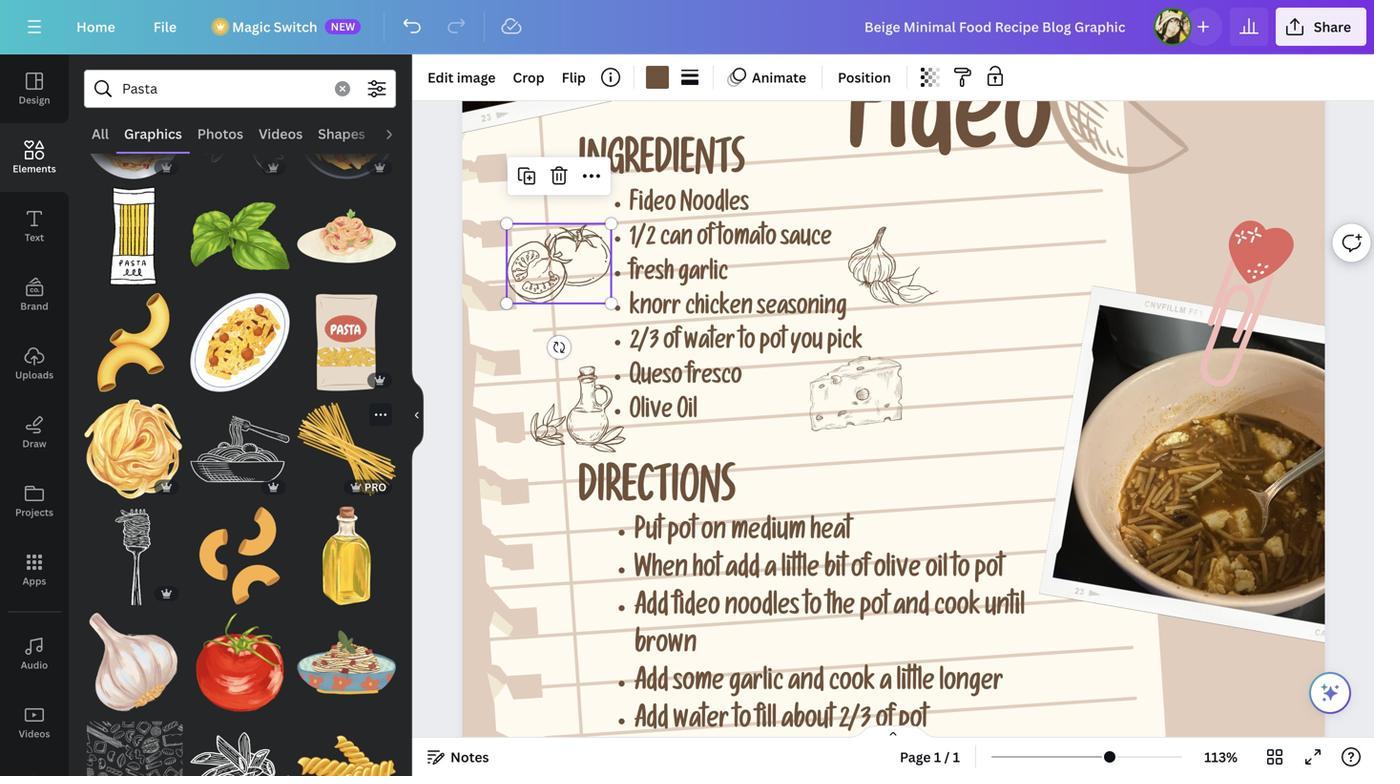 Task type: vqa. For each thing, say whether or not it's contained in the screenshot.
productive
no



Task type: describe. For each thing, give the bounding box(es) containing it.
file
[[154, 18, 177, 36]]

draw button
[[0, 398, 69, 467]]

pro
[[365, 480, 387, 494]]

share
[[1315, 18, 1352, 36]]

position
[[838, 68, 892, 86]]

1 1 from the left
[[935, 748, 942, 766]]

knorr chicken seasoning 2/3 of water to pot you pick queso fresco olive oil
[[630, 297, 863, 426]]

/
[[945, 748, 950, 766]]

heat
[[811, 520, 852, 548]]

animate
[[752, 68, 807, 86]]

textured geometric healthy pasta with tomato image
[[191, 293, 290, 392]]

macaroni image
[[191, 506, 290, 605]]

file button
[[138, 8, 192, 46]]

fill
[[756, 709, 777, 737]]

2 1 from the left
[[954, 748, 961, 766]]

edit image button
[[420, 62, 504, 93]]

bag of pasta image
[[84, 187, 183, 285]]

to inside knorr chicken seasoning 2/3 of water to pot you pick queso fresco olive oil
[[740, 331, 756, 357]]

sauce
[[781, 228, 832, 254]]

you
[[791, 331, 823, 357]]

1 horizontal spatial videos button
[[251, 116, 310, 152]]

fresco
[[687, 366, 742, 392]]

flip button
[[554, 62, 594, 93]]

pasta carbonara with basil image
[[84, 80, 183, 179]]

113%
[[1205, 748, 1238, 766]]

cook inside add fideo noodles to the pot and cook until brown
[[935, 596, 981, 624]]

0 vertical spatial videos
[[259, 125, 303, 143]]

homemade-pasta-in-bag. italian pasta in bags image
[[297, 293, 396, 392]]

elements button
[[0, 123, 69, 192]]

tomato
[[718, 228, 777, 254]]

to right oil
[[953, 558, 971, 586]]

audio inside the side panel tab list
[[21, 659, 48, 672]]

can
[[661, 228, 693, 254]]

#725039 image
[[646, 66, 669, 89]]

#725039 image
[[646, 66, 669, 89]]

uploads button
[[0, 329, 69, 398]]

show pages image
[[848, 725, 940, 740]]

olive oil hand drawn image
[[531, 366, 626, 452]]

put
[[635, 520, 663, 548]]

position button
[[831, 62, 899, 93]]

notes
[[451, 748, 489, 766]]

1 vertical spatial cook
[[829, 671, 876, 699]]

switch
[[274, 18, 318, 36]]

of right "bit"
[[852, 558, 870, 586]]

seasoning
[[758, 297, 847, 323]]

add some garlic and cook a little longer
[[635, 671, 1004, 699]]

the
[[827, 596, 856, 624]]

pro group
[[297, 400, 396, 499]]

share button
[[1276, 8, 1367, 46]]

add for add some garlic and cook a little longer
[[635, 671, 669, 699]]

crop button
[[505, 62, 553, 93]]

about
[[782, 709, 835, 737]]

0 horizontal spatial videos button
[[0, 688, 69, 757]]

1/2
[[630, 228, 656, 254]]

longer
[[940, 671, 1004, 699]]

text button
[[0, 192, 69, 261]]

until
[[986, 596, 1026, 624]]

projects
[[15, 506, 53, 519]]

bit
[[825, 558, 847, 586]]

apps
[[23, 575, 46, 588]]

photos button
[[190, 116, 251, 152]]

1 vertical spatial garlic
[[729, 671, 784, 699]]

Design title text field
[[850, 8, 1147, 46]]

1 vertical spatial 2/3
[[839, 709, 872, 737]]

page 1 / 1
[[900, 748, 961, 766]]

of inside knorr chicken seasoning 2/3 of water to pot you pick queso fresco olive oil
[[664, 331, 680, 357]]

add for add fideo noodles to the pot and cook until brown
[[635, 596, 669, 624]]

spaghetti pasta cartoon design image
[[297, 400, 396, 499]]

all
[[92, 125, 109, 143]]

hot
[[693, 558, 721, 586]]

modern geometric elbow macaroni pasta noodle image
[[84, 293, 183, 392]]

0 vertical spatial audio
[[381, 125, 419, 143]]

watercolor italian food carbonara image
[[297, 187, 396, 285]]

queso
[[630, 366, 683, 392]]

on
[[702, 520, 727, 548]]

add for add water to fill about 2/3 of pot
[[635, 709, 669, 737]]

Search elements search field
[[122, 71, 324, 107]]

flip
[[562, 68, 586, 86]]

knorr
[[630, 297, 681, 323]]

directions
[[579, 472, 736, 517]]

when hot add a little bit of olive oil to pot
[[635, 558, 1004, 586]]

uploads
[[15, 369, 54, 381]]

crop
[[513, 68, 545, 86]]

medium
[[731, 520, 806, 548]]

painterly basil image
[[191, 187, 290, 285]]

pot left on
[[668, 520, 697, 548]]

graphics button
[[117, 116, 190, 152]]

animate button
[[722, 62, 814, 93]]

notes button
[[420, 742, 497, 772]]

page
[[900, 748, 931, 766]]

fresh
[[630, 262, 674, 288]]

pot up until
[[975, 558, 1004, 586]]

fideo noodles 1/2 can of tomato sauce
[[630, 193, 832, 254]]

brown
[[635, 633, 697, 661]]

apps button
[[0, 536, 69, 604]]



Task type: locate. For each thing, give the bounding box(es) containing it.
main menu bar
[[0, 0, 1375, 54]]

garlic up fill
[[729, 671, 784, 699]]

0 horizontal spatial a
[[765, 558, 777, 586]]

noodles
[[725, 596, 800, 624]]

textured print style pasta image
[[297, 613, 396, 712]]

1 vertical spatial little
[[897, 671, 935, 699]]

pot
[[760, 331, 787, 357], [668, 520, 697, 548], [975, 558, 1004, 586], [860, 596, 889, 624], [899, 709, 928, 737]]

1 horizontal spatial fideo
[[849, 75, 1053, 187]]

pot inside add fideo noodles to the pot and cook until brown
[[860, 596, 889, 624]]

pot right the on the bottom right of the page
[[860, 596, 889, 624]]

a
[[765, 558, 777, 586], [880, 671, 892, 699]]

cook up about
[[829, 671, 876, 699]]

a right add at the bottom of the page
[[765, 558, 777, 586]]

edit
[[428, 68, 454, 86]]

0 vertical spatial a
[[765, 558, 777, 586]]

garlic up chicken
[[679, 262, 729, 288]]

canva assistant image
[[1320, 682, 1342, 705]]

add
[[726, 558, 760, 586]]

garlic
[[679, 262, 729, 288], [729, 671, 784, 699]]

put pot on medium heat
[[635, 520, 852, 548]]

home
[[76, 18, 115, 36]]

shapes
[[318, 125, 365, 143]]

0 horizontal spatial cook
[[829, 671, 876, 699]]

0 vertical spatial 2/3
[[630, 331, 660, 357]]

1 vertical spatial and
[[789, 671, 825, 699]]

draw
[[22, 437, 46, 450]]

oil
[[677, 401, 698, 426]]

0 vertical spatial cook
[[935, 596, 981, 624]]

0 vertical spatial garlic
[[679, 262, 729, 288]]

water up fresco
[[685, 331, 736, 357]]

0 horizontal spatial 1
[[935, 748, 942, 766]]

photos
[[197, 125, 243, 143]]

2/3
[[630, 331, 660, 357], [839, 709, 872, 737]]

1 horizontal spatial cook
[[935, 596, 981, 624]]

home link
[[61, 8, 131, 46]]

edit image
[[428, 68, 496, 86]]

0 horizontal spatial and
[[789, 671, 825, 699]]

water down some
[[674, 709, 729, 737]]

1 horizontal spatial 2/3
[[839, 709, 872, 737]]

pick
[[828, 331, 863, 357]]

italian pasta illustration, fusilli image
[[297, 720, 396, 776]]

some
[[674, 671, 725, 699]]

0 vertical spatial little
[[782, 558, 820, 586]]

1 horizontal spatial audio button
[[373, 116, 427, 152]]

brand
[[20, 300, 48, 313]]

and inside add fideo noodles to the pot and cook until brown
[[894, 596, 930, 624]]

add inside add fideo noodles to the pot and cook until brown
[[635, 596, 669, 624]]

1 vertical spatial a
[[880, 671, 892, 699]]

of inside fideo noodles 1/2 can of tomato sauce
[[697, 228, 714, 254]]

pot inside knorr chicken seasoning 2/3 of water to pot you pick queso fresco olive oil
[[760, 331, 787, 357]]

1 right the /
[[954, 748, 961, 766]]

audio button right shapes
[[373, 116, 427, 152]]

0 vertical spatial water
[[685, 331, 736, 357]]

brand button
[[0, 261, 69, 329]]

0 vertical spatial fideo
[[849, 75, 1053, 187]]

olive
[[630, 401, 673, 426]]

0 horizontal spatial videos
[[19, 728, 50, 740]]

1 horizontal spatial a
[[880, 671, 892, 699]]

painterly garlic image
[[84, 613, 183, 712]]

0 vertical spatial add
[[635, 596, 669, 624]]

magic
[[232, 18, 271, 36]]

0 vertical spatial videos button
[[251, 116, 310, 152]]

and up about
[[789, 671, 825, 699]]

design
[[19, 94, 50, 106]]

audio down the apps
[[21, 659, 48, 672]]

0 vertical spatial and
[[894, 596, 930, 624]]

videos inside the side panel tab list
[[19, 728, 50, 740]]

hide image
[[412, 370, 424, 461]]

new
[[331, 19, 355, 33]]

of down the add some garlic and cook a little longer
[[876, 709, 894, 737]]

projects button
[[0, 467, 69, 536]]

1 vertical spatial audio button
[[0, 620, 69, 688]]

to left the on the bottom right of the page
[[805, 596, 822, 624]]

1 vertical spatial audio
[[21, 659, 48, 672]]

add water to fill about 2/3 of pot
[[635, 709, 928, 737]]

little left "bit"
[[782, 558, 820, 586]]

videos
[[259, 125, 303, 143], [19, 728, 50, 740]]

1 horizontal spatial audio
[[381, 125, 419, 143]]

113% button
[[1191, 742, 1253, 772]]

videos button
[[251, 116, 310, 152], [0, 688, 69, 757]]

1 add from the top
[[635, 596, 669, 624]]

elements
[[13, 162, 56, 175]]

1 vertical spatial water
[[674, 709, 729, 737]]

2 add from the top
[[635, 671, 669, 699]]

to inside add fideo noodles to the pot and cook until brown
[[805, 596, 822, 624]]

0 vertical spatial audio button
[[373, 116, 427, 152]]

water inside knorr chicken seasoning 2/3 of water to pot you pick queso fresco olive oil
[[685, 331, 736, 357]]

side panel tab list
[[0, 54, 69, 776]]

1
[[935, 748, 942, 766], [954, 748, 961, 766]]

fideo for fideo
[[849, 75, 1053, 187]]

ingredients
[[579, 145, 745, 187]]

image
[[457, 68, 496, 86]]

1 vertical spatial videos button
[[0, 688, 69, 757]]

graphics
[[124, 125, 182, 143]]

a up 'show pages' image
[[880, 671, 892, 699]]

text
[[25, 231, 44, 244]]

pasta penne italian food. image
[[297, 80, 396, 179]]

pasta tagliatelle watercolor image
[[84, 400, 183, 499]]

fideo for fideo noodles 1/2 can of tomato sauce
[[630, 193, 676, 219]]

fideo
[[674, 596, 721, 624]]

fresh garlic
[[630, 262, 729, 288]]

painterly olive oil image
[[297, 506, 396, 605]]

noodles
[[681, 193, 749, 219]]

group
[[84, 80, 183, 179], [191, 80, 290, 179], [297, 80, 396, 179], [84, 175, 183, 285], [191, 175, 290, 285], [297, 175, 396, 285], [84, 282, 183, 392], [191, 282, 290, 392], [297, 282, 396, 392], [84, 388, 183, 499], [191, 400, 290, 499], [84, 495, 183, 605], [191, 495, 290, 605], [297, 495, 396, 605], [84, 602, 183, 712], [297, 602, 396, 712], [191, 613, 290, 712], [84, 708, 183, 776], [191, 708, 290, 776], [297, 720, 396, 776]]

2/3 right about
[[839, 709, 872, 737]]

1 vertical spatial add
[[635, 671, 669, 699]]

0 horizontal spatial fideo
[[630, 193, 676, 219]]

audio right shapes
[[381, 125, 419, 143]]

1 horizontal spatial little
[[897, 671, 935, 699]]

to left fill
[[734, 709, 752, 737]]

1 left the /
[[935, 748, 942, 766]]

of up queso
[[664, 331, 680, 357]]

to down chicken
[[740, 331, 756, 357]]

0 horizontal spatial little
[[782, 558, 820, 586]]

chicken
[[686, 297, 753, 323]]

shapes button
[[310, 116, 373, 152]]

of
[[697, 228, 714, 254], [664, 331, 680, 357], [852, 558, 870, 586], [876, 709, 894, 737]]

cook down oil
[[935, 596, 981, 624]]

1 vertical spatial videos
[[19, 728, 50, 740]]

magic switch
[[232, 18, 318, 36]]

water
[[685, 331, 736, 357], [674, 709, 729, 737]]

1 horizontal spatial and
[[894, 596, 930, 624]]

of right can
[[697, 228, 714, 254]]

cook
[[935, 596, 981, 624], [829, 671, 876, 699]]

and down olive
[[894, 596, 930, 624]]

0 horizontal spatial audio
[[21, 659, 48, 672]]

little
[[782, 558, 820, 586], [897, 671, 935, 699]]

add fideo noodles to the pot and cook until brown
[[635, 596, 1026, 661]]

fideo inside fideo noodles 1/2 can of tomato sauce
[[630, 193, 676, 219]]

1 vertical spatial fideo
[[630, 193, 676, 219]]

2/3 down knorr
[[630, 331, 660, 357]]

audio button down the apps
[[0, 620, 69, 688]]

little up 'show pages' image
[[897, 671, 935, 699]]

pot up page
[[899, 709, 928, 737]]

2 vertical spatial add
[[635, 709, 669, 737]]

add
[[635, 596, 669, 624], [635, 671, 669, 699], [635, 709, 669, 737]]

oil
[[926, 558, 948, 586]]

painterly tomato image
[[191, 613, 290, 712]]

1 horizontal spatial videos
[[259, 125, 303, 143]]

when
[[635, 558, 688, 586]]

olive
[[874, 558, 922, 586]]

1 horizontal spatial 1
[[954, 748, 961, 766]]

0 horizontal spatial 2/3
[[630, 331, 660, 357]]

pot left you
[[760, 331, 787, 357]]

all button
[[84, 116, 117, 152]]

2/3 inside knorr chicken seasoning 2/3 of water to pot you pick queso fresco olive oil
[[630, 331, 660, 357]]

design button
[[0, 54, 69, 123]]

3 add from the top
[[635, 709, 669, 737]]

audio
[[381, 125, 419, 143], [21, 659, 48, 672]]

to
[[740, 331, 756, 357], [953, 558, 971, 586], [805, 596, 822, 624], [734, 709, 752, 737]]

0 horizontal spatial audio button
[[0, 620, 69, 688]]



